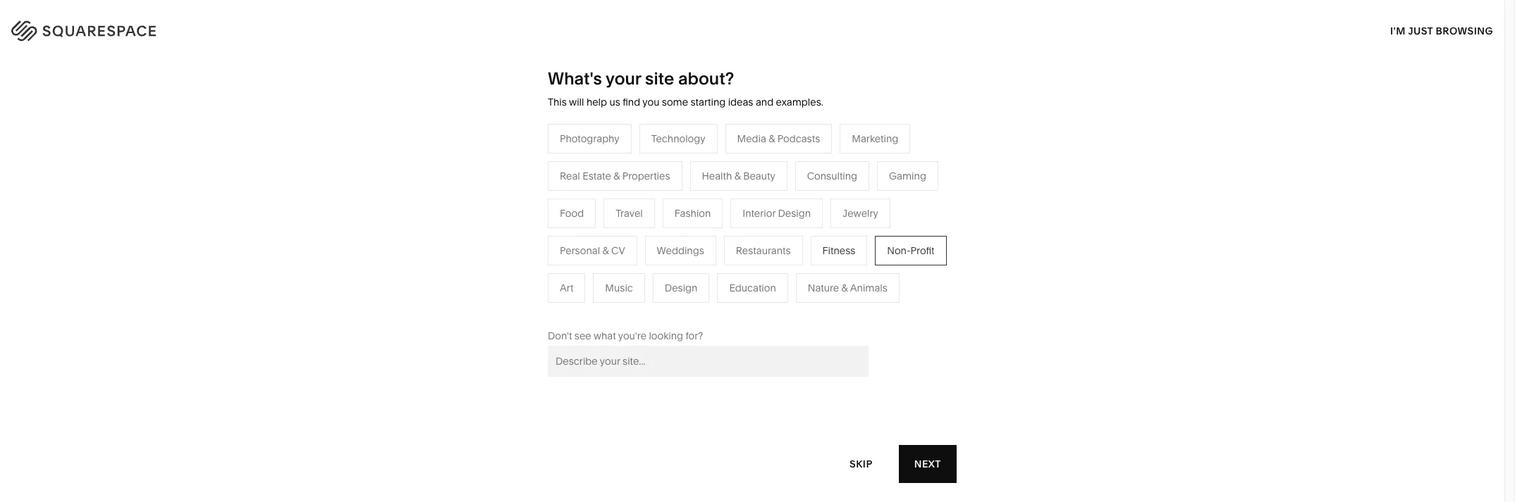 Task type: describe. For each thing, give the bounding box(es) containing it.
real estate & properties link
[[592, 302, 717, 314]]

ideas
[[728, 96, 753, 109]]

Weddings radio
[[645, 236, 716, 266]]

0 vertical spatial nature
[[741, 217, 772, 230]]

decor
[[781, 196, 809, 209]]

Don't see what you're looking for? field
[[548, 346, 869, 377]]

& inside radio
[[603, 245, 609, 257]]

nature & animals link
[[741, 217, 835, 230]]

log
[[1451, 22, 1474, 35]]

Photography radio
[[548, 124, 632, 154]]

podcasts inside option
[[778, 132, 820, 145]]

Non-Profit radio
[[875, 236, 947, 266]]

community & non-profits
[[444, 259, 561, 272]]

1 vertical spatial media & podcasts
[[592, 238, 675, 251]]

profits
[[532, 259, 561, 272]]

Music radio
[[593, 273, 645, 303]]

design inside design radio
[[665, 282, 698, 295]]

help
[[587, 96, 607, 109]]

Interior Design radio
[[731, 199, 823, 228]]

Restaurants radio
[[724, 236, 803, 266]]

don't see what you're looking for?
[[548, 330, 703, 343]]

what
[[594, 330, 616, 343]]

restaurants link
[[592, 217, 661, 230]]

Health & Beauty radio
[[690, 161, 787, 191]]

your
[[606, 68, 641, 89]]

personal
[[560, 245, 600, 257]]

Food radio
[[548, 199, 596, 228]]

see
[[575, 330, 591, 343]]

0 horizontal spatial non-
[[509, 259, 532, 272]]

1 vertical spatial weddings
[[592, 281, 640, 293]]

find
[[623, 96, 640, 109]]

media & podcasts inside option
[[737, 132, 820, 145]]

examples.
[[776, 96, 824, 109]]

Personal & CV radio
[[548, 236, 637, 266]]

consulting
[[807, 170, 858, 182]]

education
[[729, 282, 776, 295]]

nature & animals inside option
[[808, 282, 888, 295]]

Consulting radio
[[795, 161, 870, 191]]

events link
[[592, 259, 637, 272]]

you're
[[618, 330, 647, 343]]

next button
[[899, 446, 957, 484]]

degraw image
[[563, 482, 942, 503]]

non- inside non-profit radio
[[887, 245, 911, 257]]

fitness inside radio
[[823, 245, 856, 257]]

us
[[610, 96, 620, 109]]

estate inside radio
[[583, 170, 611, 182]]

fitness link
[[741, 238, 788, 251]]

home
[[741, 196, 770, 209]]

Travel radio
[[604, 199, 655, 228]]

events
[[592, 259, 623, 272]]

what's your site about? this will help us find you some starting ideas and examples.
[[548, 68, 824, 109]]

technology
[[651, 132, 706, 145]]

degraw element
[[563, 482, 942, 503]]

next
[[914, 458, 941, 471]]

fashion
[[675, 207, 711, 220]]

Nature & Animals radio
[[796, 273, 900, 303]]

animals inside option
[[850, 282, 888, 295]]

1 horizontal spatial real
[[592, 302, 613, 314]]

don't
[[548, 330, 572, 343]]

Real Estate & Properties radio
[[548, 161, 682, 191]]

Technology radio
[[639, 124, 718, 154]]

interior design
[[743, 207, 811, 220]]

beauty
[[743, 170, 775, 182]]

gaming
[[889, 170, 926, 182]]

for?
[[686, 330, 703, 343]]

skip
[[850, 458, 873, 471]]

you
[[643, 96, 660, 109]]

community & non-profits link
[[444, 259, 575, 272]]

Jewelry radio
[[831, 199, 891, 228]]

Media & Podcasts radio
[[725, 124, 832, 154]]

i'm just browsing link
[[1391, 11, 1494, 50]]

browsing
[[1436, 24, 1494, 37]]



Task type: vqa. For each thing, say whether or not it's contained in the screenshot.
Real
yes



Task type: locate. For each thing, give the bounding box(es) containing it.
real estate & properties inside radio
[[560, 170, 670, 182]]

starting
[[691, 96, 726, 109]]

1 horizontal spatial media
[[737, 132, 766, 145]]

nature & animals down fitness radio
[[808, 282, 888, 295]]

0 vertical spatial estate
[[583, 170, 611, 182]]

health & beauty
[[702, 170, 775, 182]]

food
[[560, 207, 584, 220]]

0 vertical spatial podcasts
[[778, 132, 820, 145]]

1 horizontal spatial fitness
[[823, 245, 856, 257]]

1 vertical spatial nature
[[808, 282, 839, 295]]

media & podcasts down restaurants 'link'
[[592, 238, 675, 251]]

non- down jewelry option
[[887, 245, 911, 257]]

i'm just browsing
[[1391, 24, 1494, 37]]

properties up looking
[[655, 302, 703, 314]]

home & decor
[[741, 196, 809, 209]]

estate
[[583, 170, 611, 182], [615, 302, 644, 314]]

1 horizontal spatial estate
[[615, 302, 644, 314]]

will
[[569, 96, 584, 109]]

log             in
[[1451, 22, 1487, 35]]

nature inside option
[[808, 282, 839, 295]]

non- right community
[[509, 259, 532, 272]]

this
[[548, 96, 567, 109]]

properties
[[622, 170, 670, 182], [655, 302, 703, 314]]

0 horizontal spatial weddings
[[592, 281, 640, 293]]

design inside interior design radio
[[778, 207, 811, 220]]

travel inside option
[[616, 207, 643, 220]]

Design radio
[[653, 273, 710, 303]]

real
[[560, 170, 580, 182], [592, 302, 613, 314]]

weddings link
[[592, 281, 654, 293]]

restaurants inside radio
[[736, 245, 791, 257]]

1 vertical spatial design
[[665, 282, 698, 295]]

cv
[[611, 245, 625, 257]]

1 horizontal spatial weddings
[[657, 245, 704, 257]]

1 horizontal spatial nature
[[808, 282, 839, 295]]

0 vertical spatial media
[[737, 132, 766, 145]]

0 horizontal spatial design
[[665, 282, 698, 295]]

travel up the media & podcasts "link"
[[616, 207, 643, 220]]

0 vertical spatial restaurants
[[592, 217, 647, 230]]

0 horizontal spatial fitness
[[741, 238, 774, 251]]

1 vertical spatial real
[[592, 302, 613, 314]]

profit
[[911, 245, 935, 257]]

animals down decor at the top right
[[783, 217, 821, 230]]

jewelry
[[843, 207, 879, 220]]

real inside radio
[[560, 170, 580, 182]]

travel down real estate & properties radio
[[592, 196, 620, 209]]

and
[[756, 96, 774, 109]]

weddings
[[657, 245, 704, 257], [592, 281, 640, 293]]

1 vertical spatial animals
[[850, 282, 888, 295]]

media & podcasts down and
[[737, 132, 820, 145]]

marketing
[[852, 132, 899, 145]]

0 vertical spatial real estate & properties
[[560, 170, 670, 182]]

what's
[[548, 68, 602, 89]]

1 horizontal spatial media & podcasts
[[737, 132, 820, 145]]

Fashion radio
[[663, 199, 723, 228]]

0 vertical spatial nature & animals
[[741, 217, 821, 230]]

in
[[1476, 22, 1487, 35]]

nature
[[741, 217, 772, 230], [808, 282, 839, 295]]

media
[[737, 132, 766, 145], [592, 238, 621, 251]]

1 vertical spatial non-
[[509, 259, 532, 272]]

1 horizontal spatial animals
[[850, 282, 888, 295]]

estate down weddings link
[[615, 302, 644, 314]]

about?
[[678, 68, 734, 89]]

0 vertical spatial design
[[778, 207, 811, 220]]

real up the 'food' option
[[560, 170, 580, 182]]

media inside option
[[737, 132, 766, 145]]

non-profit
[[887, 245, 935, 257]]

Art radio
[[548, 273, 586, 303]]

properties up travel option
[[622, 170, 670, 182]]

fitness
[[741, 238, 774, 251], [823, 245, 856, 257]]

nature down fitness radio
[[808, 282, 839, 295]]

media & podcasts link
[[592, 238, 689, 251]]

podcasts down examples.
[[778, 132, 820, 145]]

music
[[605, 282, 633, 295]]

0 horizontal spatial restaurants
[[592, 217, 647, 230]]

real estate & properties
[[560, 170, 670, 182], [592, 302, 703, 314]]

health
[[702, 170, 732, 182]]

restaurants down nature & animals link
[[736, 245, 791, 257]]

fitness down interior
[[741, 238, 774, 251]]

interior
[[743, 207, 776, 220]]

&
[[769, 132, 775, 145], [614, 170, 620, 182], [735, 170, 741, 182], [772, 196, 778, 209], [775, 217, 781, 230], [624, 238, 630, 251], [603, 245, 609, 257], [500, 259, 506, 272], [842, 282, 848, 295], [646, 302, 652, 314]]

Education radio
[[717, 273, 788, 303]]

1 vertical spatial real estate & properties
[[592, 302, 703, 314]]

0 horizontal spatial real
[[560, 170, 580, 182]]

Marketing radio
[[840, 124, 911, 154]]

0 horizontal spatial podcasts
[[633, 238, 675, 251]]

nature down home
[[741, 217, 772, 230]]

nature & animals down 'home & decor' link
[[741, 217, 821, 230]]

travel link
[[592, 196, 634, 209]]

real estate & properties up travel link
[[560, 170, 670, 182]]

squarespace logo image
[[28, 17, 185, 39]]

0 horizontal spatial estate
[[583, 170, 611, 182]]

restaurants
[[592, 217, 647, 230], [736, 245, 791, 257]]

animals down fitness radio
[[850, 282, 888, 295]]

0 horizontal spatial nature
[[741, 217, 772, 230]]

weddings down events link
[[592, 281, 640, 293]]

0 vertical spatial animals
[[783, 217, 821, 230]]

Fitness radio
[[811, 236, 868, 266]]

1 vertical spatial media
[[592, 238, 621, 251]]

weddings up design radio
[[657, 245, 704, 257]]

travel
[[592, 196, 620, 209], [616, 207, 643, 220]]

looking
[[649, 330, 683, 343]]

1 horizontal spatial podcasts
[[778, 132, 820, 145]]

photography
[[560, 132, 620, 145]]

podcasts down restaurants 'link'
[[633, 238, 675, 251]]

0 horizontal spatial media & podcasts
[[592, 238, 675, 251]]

0 vertical spatial non-
[[887, 245, 911, 257]]

nature & animals
[[741, 217, 821, 230], [808, 282, 888, 295]]

0 vertical spatial media & podcasts
[[737, 132, 820, 145]]

personal & cv
[[560, 245, 625, 257]]

1 vertical spatial nature & animals
[[808, 282, 888, 295]]

1 vertical spatial podcasts
[[633, 238, 675, 251]]

i'm
[[1391, 24, 1406, 37]]

media up 'beauty' at the top of page
[[737, 132, 766, 145]]

restaurants down travel link
[[592, 217, 647, 230]]

squarespace logo link
[[28, 17, 320, 39]]

1 vertical spatial estate
[[615, 302, 644, 314]]

some
[[662, 96, 688, 109]]

non-
[[887, 245, 911, 257], [509, 259, 532, 272]]

0 vertical spatial real
[[560, 170, 580, 182]]

0 vertical spatial weddings
[[657, 245, 704, 257]]

1 vertical spatial properties
[[655, 302, 703, 314]]

properties inside radio
[[622, 170, 670, 182]]

weddings inside radio
[[657, 245, 704, 257]]

skip button
[[834, 445, 888, 484]]

community
[[444, 259, 498, 272]]

media & podcasts
[[737, 132, 820, 145], [592, 238, 675, 251]]

1 vertical spatial restaurants
[[736, 245, 791, 257]]

animals
[[783, 217, 821, 230], [850, 282, 888, 295]]

fitness up nature & animals option at right
[[823, 245, 856, 257]]

1 horizontal spatial design
[[778, 207, 811, 220]]

Gaming radio
[[877, 161, 938, 191]]

0 horizontal spatial media
[[592, 238, 621, 251]]

art
[[560, 282, 574, 295]]

just
[[1408, 24, 1433, 37]]

home & decor link
[[741, 196, 823, 209]]

media up events
[[592, 238, 621, 251]]

0 vertical spatial properties
[[622, 170, 670, 182]]

podcasts
[[778, 132, 820, 145], [633, 238, 675, 251]]

1 horizontal spatial restaurants
[[736, 245, 791, 257]]

real estate & properties up you're at the left bottom of the page
[[592, 302, 703, 314]]

site
[[645, 68, 674, 89]]

real down music
[[592, 302, 613, 314]]

0 horizontal spatial animals
[[783, 217, 821, 230]]

1 horizontal spatial non-
[[887, 245, 911, 257]]

estate up travel link
[[583, 170, 611, 182]]

design
[[778, 207, 811, 220], [665, 282, 698, 295]]

log             in link
[[1451, 22, 1487, 35]]



